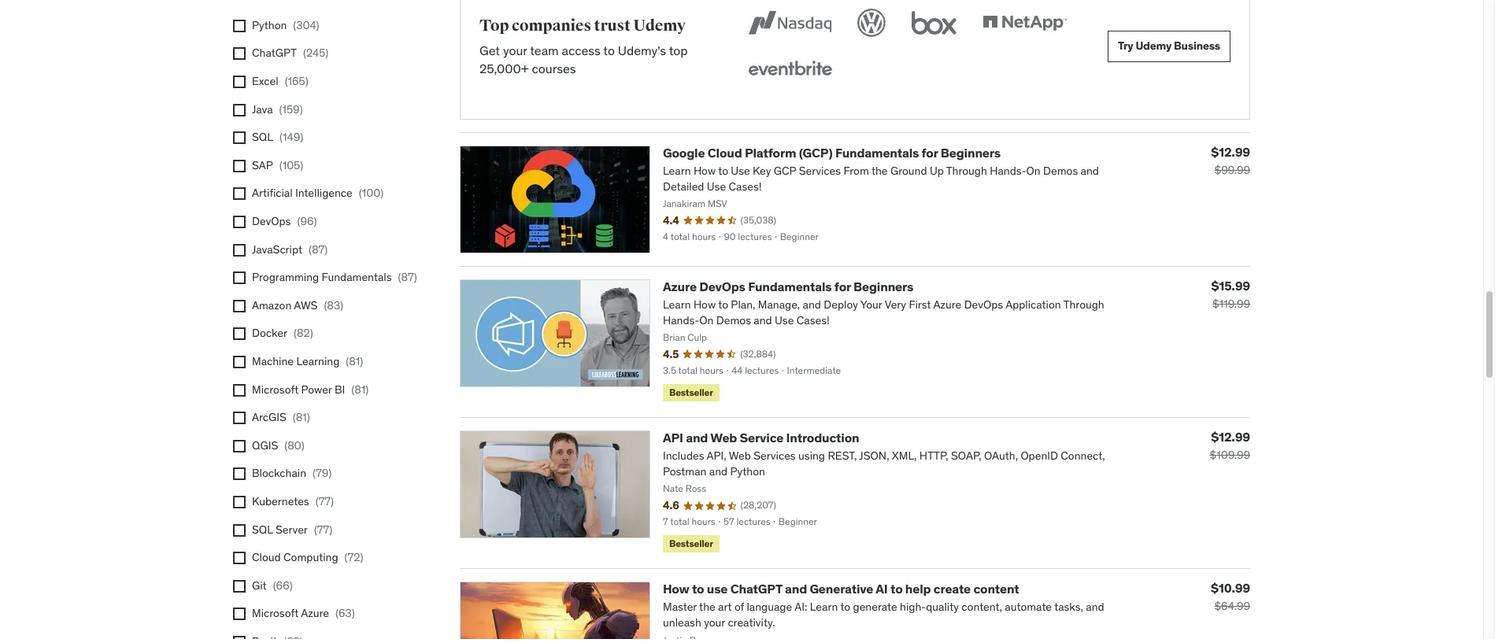 Task type: locate. For each thing, give the bounding box(es) containing it.
$12.99 up "$99.99"
[[1211, 144, 1250, 160]]

generative
[[810, 581, 874, 597]]

3 xsmall image from the top
[[233, 76, 246, 88]]

(80)
[[284, 438, 305, 453]]

1 vertical spatial azure
[[301, 607, 329, 621]]

1 horizontal spatial beginners
[[941, 145, 1001, 161]]

ai
[[876, 581, 888, 597]]

8 xsmall image from the top
[[233, 272, 246, 284]]

10 xsmall image from the top
[[233, 356, 246, 369]]

to left use in the bottom left of the page
[[692, 581, 704, 597]]

7 xsmall image from the top
[[233, 244, 246, 256]]

1 vertical spatial udemy
[[1136, 39, 1172, 53]]

$12.99 up $109.99
[[1211, 429, 1250, 445]]

0 horizontal spatial fundamentals
[[322, 270, 392, 284]]

excel
[[252, 74, 278, 88]]

2 microsoft from the top
[[252, 607, 299, 621]]

xsmall image
[[233, 132, 246, 144], [233, 216, 246, 228], [233, 300, 246, 312], [233, 384, 246, 397], [233, 412, 246, 425], [233, 468, 246, 481], [233, 608, 246, 621]]

and left generative
[[785, 581, 807, 597]]

5 xsmall image from the top
[[233, 412, 246, 425]]

$12.99 for google cloud platform (gcp) fundamentals for beginners
[[1211, 144, 1250, 160]]

trust
[[594, 15, 631, 35]]

beginners
[[941, 145, 1001, 161], [854, 279, 914, 294]]

for
[[922, 145, 938, 161], [835, 279, 851, 294]]

docker
[[252, 326, 287, 340]]

programming fundamentals (87)
[[252, 270, 417, 284]]

xsmall image for devops (96)
[[233, 216, 246, 228]]

13 xsmall image from the top
[[233, 524, 246, 537]]

use
[[707, 581, 728, 597]]

(149)
[[280, 130, 303, 144]]

introduction
[[786, 430, 859, 446]]

to inside top companies trust udemy get your team access to udemy's top 25,000+ courses
[[603, 43, 615, 58]]

1 vertical spatial and
[[785, 581, 807, 597]]

0 horizontal spatial udemy
[[633, 15, 686, 35]]

xsmall image for qgis
[[233, 440, 246, 453]]

1 xsmall image from the top
[[233, 132, 246, 144]]

business
[[1174, 39, 1221, 53]]

1 horizontal spatial (87)
[[398, 270, 417, 284]]

0 horizontal spatial beginners
[[854, 279, 914, 294]]

4 xsmall image from the top
[[233, 384, 246, 397]]

2 $12.99 from the top
[[1211, 429, 1250, 445]]

and right 'api'
[[686, 430, 708, 446]]

computing
[[283, 551, 338, 565]]

2 vertical spatial (81)
[[293, 410, 310, 425]]

(245)
[[303, 46, 329, 60]]

(77) up computing
[[314, 522, 332, 537]]

get
[[480, 43, 500, 58]]

power
[[301, 382, 332, 397]]

access
[[562, 43, 601, 58]]

2 horizontal spatial fundamentals
[[835, 145, 919, 161]]

to
[[603, 43, 615, 58], [692, 581, 704, 597], [891, 581, 903, 597]]

14 xsmall image from the top
[[233, 552, 246, 565]]

excel (165)
[[252, 74, 308, 88]]

microsoft down git (66)
[[252, 607, 299, 621]]

(96)
[[297, 214, 317, 228]]

top
[[480, 15, 509, 35]]

25,000+
[[480, 60, 529, 76]]

artificial
[[252, 186, 293, 200]]

0 vertical spatial microsoft
[[252, 382, 299, 397]]

$12.99 inside $12.99 $109.99
[[1211, 429, 1250, 445]]

0 vertical spatial udemy
[[633, 15, 686, 35]]

1 xsmall image from the top
[[233, 20, 246, 32]]

1 vertical spatial for
[[835, 279, 851, 294]]

xsmall image for artificial
[[233, 188, 246, 200]]

$12.99
[[1211, 144, 1250, 160], [1211, 429, 1250, 445]]

to right ai
[[891, 581, 903, 597]]

11 xsmall image from the top
[[233, 440, 246, 453]]

team
[[530, 43, 559, 58]]

0 vertical spatial $12.99
[[1211, 144, 1250, 160]]

12 xsmall image from the top
[[233, 496, 246, 509]]

0 horizontal spatial (87)
[[309, 242, 328, 256]]

1 horizontal spatial chatgpt
[[730, 581, 782, 597]]

$99.99
[[1215, 163, 1250, 177]]

cloud up git (66)
[[252, 551, 281, 565]]

microsoft down machine
[[252, 382, 299, 397]]

6 xsmall image from the top
[[233, 468, 246, 481]]

1 horizontal spatial to
[[692, 581, 704, 597]]

java (159)
[[252, 102, 303, 116]]

java
[[252, 102, 273, 116]]

2 xsmall image from the top
[[233, 48, 246, 60]]

0 vertical spatial chatgpt
[[252, 46, 297, 60]]

(83)
[[324, 298, 343, 312]]

0 horizontal spatial to
[[603, 43, 615, 58]]

(87)
[[309, 242, 328, 256], [398, 270, 417, 284]]

3 xsmall image from the top
[[233, 300, 246, 312]]

fundamentals
[[835, 145, 919, 161], [322, 270, 392, 284], [748, 279, 832, 294]]

server
[[276, 522, 308, 537]]

0 vertical spatial azure
[[663, 279, 697, 294]]

chatgpt right use in the bottom left of the page
[[730, 581, 782, 597]]

2 xsmall image from the top
[[233, 216, 246, 228]]

service
[[740, 430, 784, 446]]

0 vertical spatial and
[[686, 430, 708, 446]]

9 xsmall image from the top
[[233, 328, 246, 340]]

microsoft azure (63)
[[252, 607, 355, 621]]

xsmall image for java
[[233, 104, 246, 116]]

chatgpt down 'python'
[[252, 46, 297, 60]]

$15.99
[[1211, 278, 1250, 294]]

devops
[[252, 214, 291, 228], [699, 279, 746, 294]]

sql up sap
[[252, 130, 273, 144]]

(159)
[[279, 102, 303, 116]]

0 horizontal spatial devops
[[252, 214, 291, 228]]

xsmall image for sql (149)
[[233, 132, 246, 144]]

1 sql from the top
[[252, 130, 273, 144]]

1 horizontal spatial for
[[922, 145, 938, 161]]

xsmall image for machine
[[233, 356, 246, 369]]

api and web service introduction link
[[663, 430, 859, 446]]

7 xsmall image from the top
[[233, 608, 246, 621]]

15 xsmall image from the top
[[233, 580, 246, 593]]

and
[[686, 430, 708, 446], [785, 581, 807, 597]]

git
[[252, 579, 267, 593]]

xsmall image for amazon aws (83)
[[233, 300, 246, 312]]

sql left server
[[252, 522, 273, 537]]

try udemy business
[[1118, 39, 1221, 53]]

(77) down (79) at the bottom of page
[[316, 494, 334, 509]]

1 horizontal spatial and
[[785, 581, 807, 597]]

1 microsoft from the top
[[252, 382, 299, 397]]

0 vertical spatial (87)
[[309, 242, 328, 256]]

0 vertical spatial sql
[[252, 130, 273, 144]]

4 xsmall image from the top
[[233, 104, 246, 116]]

(81) right the learning
[[346, 354, 363, 369]]

1 vertical spatial cloud
[[252, 551, 281, 565]]

cloud
[[708, 145, 742, 161], [252, 551, 281, 565]]

1 horizontal spatial devops
[[699, 279, 746, 294]]

git (66)
[[252, 579, 293, 593]]

qgis
[[252, 438, 278, 453]]

1 vertical spatial microsoft
[[252, 607, 299, 621]]

1 $12.99 from the top
[[1211, 144, 1250, 160]]

eventbrite image
[[745, 53, 835, 87]]

1 vertical spatial chatgpt
[[730, 581, 782, 597]]

xsmall image
[[233, 20, 246, 32], [233, 48, 246, 60], [233, 76, 246, 88], [233, 104, 246, 116], [233, 160, 246, 172], [233, 188, 246, 200], [233, 244, 246, 256], [233, 272, 246, 284], [233, 328, 246, 340], [233, 356, 246, 369], [233, 440, 246, 453], [233, 496, 246, 509], [233, 524, 246, 537], [233, 552, 246, 565], [233, 580, 246, 593], [233, 636, 246, 639]]

cloud right google
[[708, 145, 742, 161]]

1 vertical spatial $12.99
[[1211, 429, 1250, 445]]

sql for sql server (77)
[[252, 522, 273, 537]]

udemy up udemy's
[[633, 15, 686, 35]]

$10.99
[[1211, 580, 1250, 596]]

to down trust
[[603, 43, 615, 58]]

(81) up (80)
[[293, 410, 310, 425]]

$10.99 $64.99
[[1211, 580, 1250, 614]]

microsoft
[[252, 382, 299, 397], [252, 607, 299, 621]]

udemy
[[633, 15, 686, 35], [1136, 39, 1172, 53]]

1 vertical spatial sql
[[252, 522, 273, 537]]

5 xsmall image from the top
[[233, 160, 246, 172]]

how
[[663, 581, 689, 597]]

udemy right try
[[1136, 39, 1172, 53]]

6 xsmall image from the top
[[233, 188, 246, 200]]

2 sql from the top
[[252, 522, 273, 537]]

blockchain
[[252, 466, 306, 481]]

0 vertical spatial cloud
[[708, 145, 742, 161]]

(77)
[[316, 494, 334, 509], [314, 522, 332, 537]]

(81) right bi
[[351, 382, 369, 397]]

xsmall image for kubernetes
[[233, 496, 246, 509]]



Task type: describe. For each thing, give the bounding box(es) containing it.
box image
[[908, 5, 961, 40]]

how to use chatgpt and generative ai to help create content link
[[663, 581, 1019, 597]]

0 horizontal spatial chatgpt
[[252, 46, 297, 60]]

artificial intelligence (100)
[[252, 186, 384, 200]]

how to use chatgpt and generative ai to help create content
[[663, 581, 1019, 597]]

xsmall image for microsoft power bi (81)
[[233, 384, 246, 397]]

platform
[[745, 145, 796, 161]]

courses
[[532, 60, 576, 76]]

python
[[252, 18, 287, 32]]

blockchain (79)
[[252, 466, 332, 481]]

udemy inside top companies trust udemy get your team access to udemy's top 25,000+ courses
[[633, 15, 686, 35]]

sap
[[252, 158, 273, 172]]

(82)
[[294, 326, 313, 340]]

1 horizontal spatial udemy
[[1136, 39, 1172, 53]]

volkswagen image
[[854, 5, 889, 40]]

1 vertical spatial (87)
[[398, 270, 417, 284]]

$64.99
[[1215, 599, 1250, 614]]

1 horizontal spatial azure
[[663, 279, 697, 294]]

top
[[669, 43, 688, 58]]

0 vertical spatial beginners
[[941, 145, 1001, 161]]

xsmall image for docker
[[233, 328, 246, 340]]

(105)
[[279, 158, 303, 172]]

0 horizontal spatial for
[[835, 279, 851, 294]]

(304)
[[293, 18, 319, 32]]

chatgpt (245)
[[252, 46, 329, 60]]

xsmall image for javascript
[[233, 244, 246, 256]]

0 horizontal spatial and
[[686, 430, 708, 446]]

microsoft for microsoft power bi (81)
[[252, 382, 299, 397]]

docker (82)
[[252, 326, 313, 340]]

0 horizontal spatial cloud
[[252, 551, 281, 565]]

arcgis (81)
[[252, 410, 310, 425]]

create
[[934, 581, 971, 597]]

qgis (80)
[[252, 438, 305, 453]]

$109.99
[[1210, 448, 1250, 462]]

machine learning (81)
[[252, 354, 363, 369]]

web
[[710, 430, 737, 446]]

azure devops fundamentals for beginners link
[[663, 279, 914, 294]]

sql for sql (149)
[[252, 130, 273, 144]]

1 vertical spatial (81)
[[351, 382, 369, 397]]

google cloud platform (gcp) fundamentals for beginners link
[[663, 145, 1001, 161]]

try
[[1118, 39, 1134, 53]]

netapp image
[[980, 5, 1070, 40]]

sql (149)
[[252, 130, 303, 144]]

your
[[503, 43, 527, 58]]

xsmall image for sap
[[233, 160, 246, 172]]

javascript (87)
[[252, 242, 328, 256]]

sql server (77)
[[252, 522, 332, 537]]

1 vertical spatial devops
[[699, 279, 746, 294]]

xsmall image for programming
[[233, 272, 246, 284]]

1 vertical spatial beginners
[[854, 279, 914, 294]]

xsmall image for git
[[233, 580, 246, 593]]

(100)
[[359, 186, 384, 200]]

2 horizontal spatial to
[[891, 581, 903, 597]]

programming
[[252, 270, 319, 284]]

0 vertical spatial (77)
[[316, 494, 334, 509]]

1 horizontal spatial cloud
[[708, 145, 742, 161]]

$119.99
[[1213, 297, 1250, 311]]

$12.99 for api and web service introduction
[[1211, 429, 1250, 445]]

(66)
[[273, 579, 293, 593]]

nasdaq image
[[745, 5, 835, 40]]

learning
[[296, 354, 340, 369]]

google cloud platform (gcp) fundamentals for beginners
[[663, 145, 1001, 161]]

javascript
[[252, 242, 302, 256]]

bi
[[335, 382, 345, 397]]

help
[[905, 581, 931, 597]]

xsmall image for chatgpt
[[233, 48, 246, 60]]

azure devops fundamentals for beginners
[[663, 279, 914, 294]]

cloud computing (72)
[[252, 551, 363, 565]]

(gcp)
[[799, 145, 833, 161]]

1 vertical spatial (77)
[[314, 522, 332, 537]]

arcgis
[[252, 410, 287, 425]]

16 xsmall image from the top
[[233, 636, 246, 639]]

0 vertical spatial for
[[922, 145, 938, 161]]

0 vertical spatial devops
[[252, 214, 291, 228]]

api
[[663, 430, 683, 446]]

$12.99 $99.99
[[1211, 144, 1250, 177]]

$15.99 $119.99
[[1211, 278, 1250, 311]]

xsmall image for python
[[233, 20, 246, 32]]

kubernetes
[[252, 494, 309, 509]]

intelligence
[[295, 186, 353, 200]]

1 horizontal spatial fundamentals
[[748, 279, 832, 294]]

try udemy business link
[[1108, 31, 1231, 62]]

companies
[[512, 15, 591, 35]]

devops (96)
[[252, 214, 317, 228]]

xsmall image for microsoft azure (63)
[[233, 608, 246, 621]]

0 horizontal spatial azure
[[301, 607, 329, 621]]

xsmall image for excel
[[233, 76, 246, 88]]

amazon
[[252, 298, 292, 312]]

google
[[663, 145, 705, 161]]

sap (105)
[[252, 158, 303, 172]]

aws
[[294, 298, 318, 312]]

kubernetes (77)
[[252, 494, 334, 509]]

xsmall image for blockchain (79)
[[233, 468, 246, 481]]

top companies trust udemy get your team access to udemy's top 25,000+ courses
[[480, 15, 688, 76]]

xsmall image for sql
[[233, 524, 246, 537]]

machine
[[252, 354, 294, 369]]

0 vertical spatial (81)
[[346, 354, 363, 369]]

api and web service introduction
[[663, 430, 859, 446]]

content
[[974, 581, 1019, 597]]

xsmall image for arcgis (81)
[[233, 412, 246, 425]]

(63)
[[335, 607, 355, 621]]

(165)
[[285, 74, 308, 88]]

xsmall image for cloud
[[233, 552, 246, 565]]

microsoft for microsoft azure (63)
[[252, 607, 299, 621]]

udemy's
[[618, 43, 666, 58]]

microsoft power bi (81)
[[252, 382, 369, 397]]

(79)
[[313, 466, 332, 481]]



Task type: vqa. For each thing, say whether or not it's contained in the screenshot.


